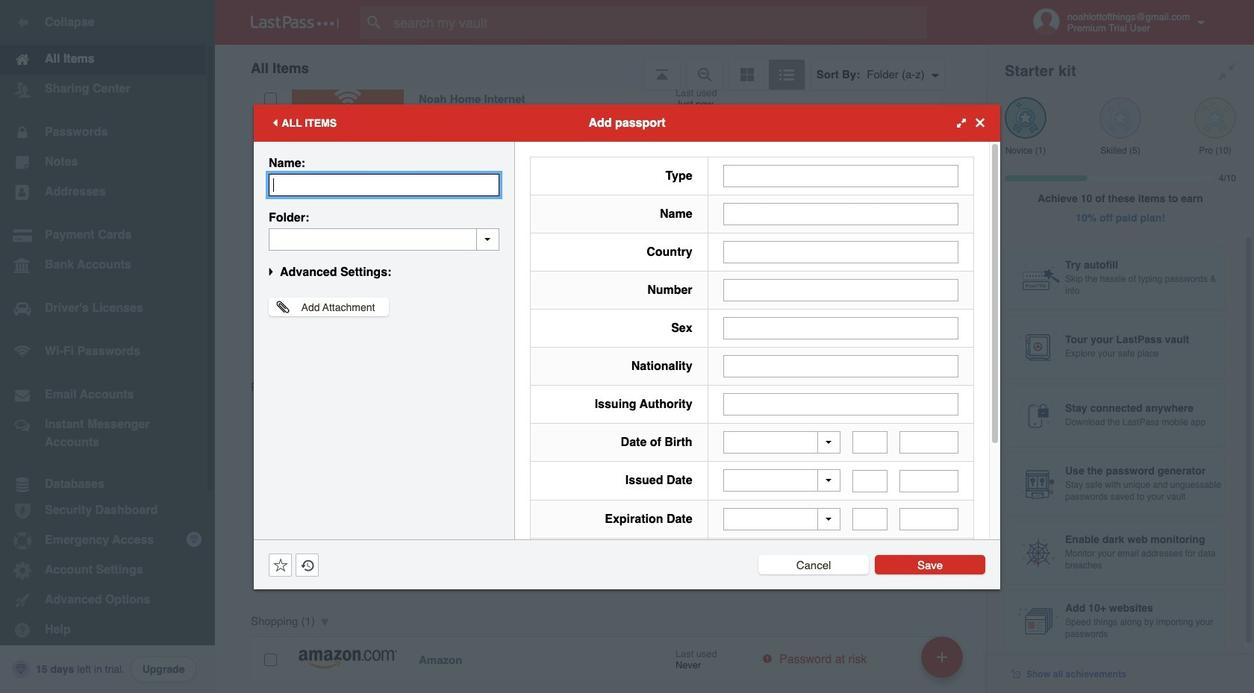 Task type: describe. For each thing, give the bounding box(es) containing it.
vault options navigation
[[215, 45, 987, 90]]

new item image
[[937, 652, 947, 662]]

new item navigation
[[916, 632, 972, 693]]

main navigation navigation
[[0, 0, 215, 693]]

lastpass image
[[251, 16, 339, 29]]



Task type: locate. For each thing, give the bounding box(es) containing it.
search my vault text field
[[360, 6, 956, 39]]

None text field
[[723, 203, 958, 225], [723, 317, 958, 339], [852, 470, 888, 492], [900, 470, 958, 492], [900, 508, 958, 531], [723, 203, 958, 225], [723, 317, 958, 339], [852, 470, 888, 492], [900, 470, 958, 492], [900, 508, 958, 531]]

Search search field
[[360, 6, 956, 39]]

dialog
[[254, 104, 1000, 647]]

None text field
[[723, 165, 958, 187], [269, 174, 499, 196], [269, 228, 499, 250], [723, 241, 958, 263], [723, 279, 958, 301], [723, 355, 958, 377], [723, 393, 958, 415], [852, 431, 888, 454], [900, 431, 958, 454], [852, 508, 888, 531], [723, 165, 958, 187], [269, 174, 499, 196], [269, 228, 499, 250], [723, 241, 958, 263], [723, 279, 958, 301], [723, 355, 958, 377], [723, 393, 958, 415], [852, 431, 888, 454], [900, 431, 958, 454], [852, 508, 888, 531]]



